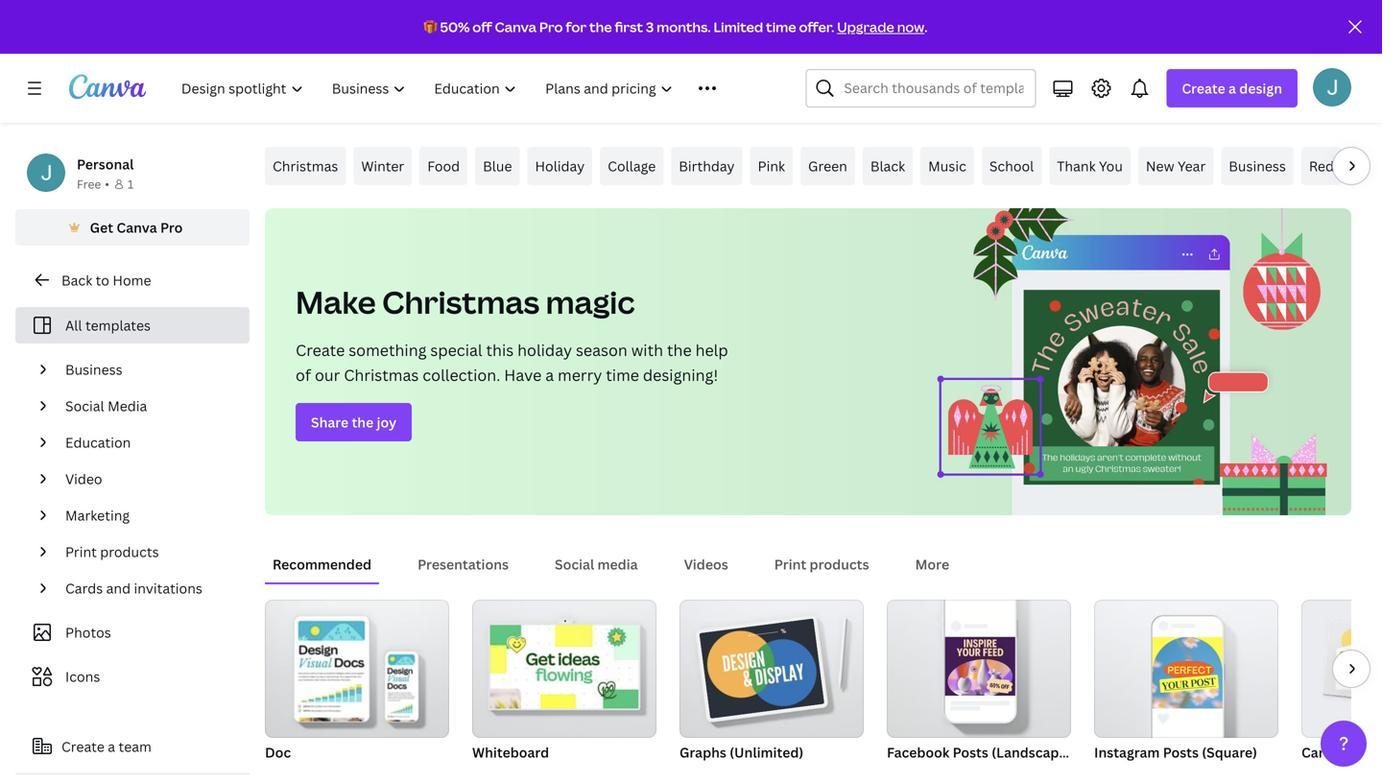 Task type: vqa. For each thing, say whether or not it's contained in the screenshot.
White
no



Task type: describe. For each thing, give the bounding box(es) containing it.
social for social media
[[65, 397, 104, 415]]

social media
[[65, 397, 147, 415]]

joy
[[377, 413, 397, 431]]

videos
[[684, 555, 728, 574]]

canva inside button
[[117, 218, 157, 237]]

designing!
[[643, 365, 718, 385]]

a inside create something special this holiday season with the help of our christmas collection. have a merry time designing!
[[545, 365, 554, 385]]

whiteboard link
[[472, 600, 657, 765]]

graphs
[[680, 743, 727, 762]]

back
[[61, 271, 92, 289]]

recommended
[[273, 555, 372, 574]]

presentations button
[[410, 546, 516, 583]]

instagram
[[1094, 743, 1160, 762]]

cards (lands
[[1302, 743, 1382, 762]]

graph (unlimited) image inside graphs (unlimited) "link"
[[699, 619, 825, 719]]

instagram post (square) image inside the instagram posts (square) "link"
[[1153, 637, 1223, 709]]

cards (lands link
[[1302, 600, 1382, 765]]

holiday
[[518, 340, 572, 360]]

0 horizontal spatial business link
[[58, 351, 238, 388]]

facebook
[[887, 743, 950, 762]]

black link
[[863, 147, 913, 185]]

facebook posts (landscape) link
[[887, 600, 1072, 765]]

pink link
[[750, 147, 793, 185]]

home
[[113, 271, 151, 289]]

marketing
[[65, 506, 130, 525]]

hist
[[1357, 157, 1382, 175]]

winter link
[[354, 147, 412, 185]]

(unlimited)
[[730, 743, 804, 762]]

graphs (unlimited)
[[680, 743, 804, 762]]

instagram posts (square) link
[[1094, 600, 1279, 765]]

winter
[[361, 157, 404, 175]]

of
[[296, 365, 311, 385]]

the inside share the joy link
[[352, 413, 374, 431]]

print products button
[[767, 546, 877, 583]]

print for print products button
[[774, 555, 807, 574]]

cards for cards and invitations
[[65, 579, 103, 598]]

food
[[427, 157, 460, 175]]

help
[[696, 340, 728, 360]]

upgrade
[[837, 18, 894, 36]]

more
[[915, 555, 949, 574]]

school
[[990, 157, 1034, 175]]

business for business link to the left
[[65, 360, 122, 379]]

new
[[1146, 157, 1175, 175]]

make
[[296, 281, 376, 323]]

business for topmost business link
[[1229, 157, 1286, 175]]

graphs (unlimited) link
[[680, 600, 864, 765]]

(square)
[[1202, 743, 1258, 762]]

print products for print products button
[[774, 555, 869, 574]]

christmas inside christmas link
[[273, 157, 338, 175]]

you
[[1099, 157, 1123, 175]]

create something special this holiday season with the help of our christmas collection. have a merry time designing!
[[296, 340, 728, 385]]

create a team button
[[15, 728, 250, 766]]

music
[[928, 157, 967, 175]]

social media button
[[547, 546, 646, 583]]

share
[[311, 413, 349, 431]]

products for print products link
[[100, 543, 159, 561]]

holiday link
[[527, 147, 592, 185]]

(landscape)
[[992, 743, 1072, 762]]

•
[[105, 176, 109, 192]]

products for print products button
[[810, 555, 869, 574]]

3
[[646, 18, 654, 36]]

instagram posts (square)
[[1094, 743, 1258, 762]]

0 vertical spatial time
[[766, 18, 796, 36]]

to
[[96, 271, 109, 289]]

media
[[108, 397, 147, 415]]

pink
[[758, 157, 785, 175]]

🎁 50% off canva pro for the first 3 months. limited time offer. upgrade now .
[[424, 18, 928, 36]]

presentations
[[418, 555, 509, 574]]

photos link
[[27, 614, 238, 651]]

social media link
[[58, 388, 238, 424]]

videos button
[[676, 546, 736, 583]]

music link
[[921, 147, 974, 185]]

green
[[808, 157, 847, 175]]

thank you link
[[1049, 147, 1131, 185]]

print products link
[[58, 534, 238, 570]]

.
[[925, 18, 928, 36]]

blue
[[483, 157, 512, 175]]

all
[[65, 316, 82, 335]]

social media
[[555, 555, 638, 574]]

card (landscape) image
[[1302, 600, 1382, 738]]

pro inside button
[[160, 218, 183, 237]]

thank you
[[1057, 157, 1123, 175]]

icons link
[[27, 659, 238, 695]]

get
[[90, 218, 113, 237]]



Task type: locate. For each thing, give the bounding box(es) containing it.
1 horizontal spatial print
[[774, 555, 807, 574]]

new year link
[[1138, 147, 1214, 185]]

birthday
[[679, 157, 735, 175]]

a for design
[[1229, 79, 1236, 97]]

graph (unlimited) image
[[680, 600, 864, 738], [699, 619, 825, 719]]

icons
[[65, 668, 100, 686]]

print inside button
[[774, 555, 807, 574]]

cards and invitations
[[65, 579, 202, 598]]

hist link
[[1350, 147, 1382, 185]]

make christmas magic image
[[891, 208, 1352, 515]]

education
[[65, 433, 131, 452]]

1 vertical spatial the
[[667, 340, 692, 360]]

christmas left winter link
[[273, 157, 338, 175]]

get canva pro button
[[15, 209, 250, 246]]

🎁
[[424, 18, 437, 36]]

share the joy
[[311, 413, 397, 431]]

print right videos
[[774, 555, 807, 574]]

the inside create something special this holiday season with the help of our christmas collection. have a merry time designing!
[[667, 340, 692, 360]]

create for create a design
[[1182, 79, 1226, 97]]

doc image
[[265, 600, 449, 738], [265, 600, 449, 738]]

business left red
[[1229, 157, 1286, 175]]

0 horizontal spatial canva
[[117, 218, 157, 237]]

1 horizontal spatial the
[[589, 18, 612, 36]]

posts for facebook
[[953, 743, 989, 762]]

cards left the and
[[65, 579, 103, 598]]

back to home link
[[15, 261, 250, 300]]

1 horizontal spatial a
[[545, 365, 554, 385]]

christmas inside create something special this holiday season with the help of our christmas collection. have a merry time designing!
[[344, 365, 419, 385]]

0 vertical spatial create
[[1182, 79, 1226, 97]]

50%
[[440, 18, 470, 36]]

create left design
[[1182, 79, 1226, 97]]

(lands
[[1343, 743, 1382, 762]]

0 horizontal spatial cards
[[65, 579, 103, 598]]

canva right off
[[495, 18, 537, 36]]

create left team
[[61, 738, 105, 756]]

cards
[[65, 579, 103, 598], [1302, 743, 1339, 762]]

posts left (square)
[[1163, 743, 1199, 762]]

0 vertical spatial cards
[[65, 579, 103, 598]]

christmas
[[273, 157, 338, 175], [382, 281, 540, 323], [344, 365, 419, 385]]

social
[[65, 397, 104, 415], [555, 555, 594, 574]]

1 vertical spatial a
[[545, 365, 554, 385]]

new year
[[1146, 157, 1206, 175]]

offer.
[[799, 18, 835, 36]]

media
[[598, 555, 638, 574]]

collage link
[[600, 147, 664, 185]]

education link
[[58, 424, 238, 461]]

products inside button
[[810, 555, 869, 574]]

0 horizontal spatial posts
[[953, 743, 989, 762]]

create inside button
[[61, 738, 105, 756]]

blue link
[[475, 147, 520, 185]]

0 vertical spatial pro
[[539, 18, 563, 36]]

0 vertical spatial social
[[65, 397, 104, 415]]

christmas link
[[265, 147, 346, 185]]

christmas up special
[[382, 281, 540, 323]]

social for social media
[[555, 555, 594, 574]]

business up social media
[[65, 360, 122, 379]]

facebook post (landscape) image
[[887, 600, 1071, 738], [945, 637, 1015, 696]]

doc
[[265, 743, 291, 762]]

1 horizontal spatial business link
[[1221, 147, 1294, 185]]

doc link
[[265, 600, 449, 765]]

2 horizontal spatial create
[[1182, 79, 1226, 97]]

pro left for
[[539, 18, 563, 36]]

social left media
[[555, 555, 594, 574]]

red
[[1309, 157, 1334, 175]]

0 vertical spatial christmas
[[273, 157, 338, 175]]

0 horizontal spatial business
[[65, 360, 122, 379]]

birthday link
[[671, 147, 743, 185]]

christmas down something
[[344, 365, 419, 385]]

first
[[615, 18, 643, 36]]

1 vertical spatial christmas
[[382, 281, 540, 323]]

team
[[119, 738, 152, 756]]

posts inside the facebook posts (landscape) link
[[953, 743, 989, 762]]

cards for cards (lands
[[1302, 743, 1339, 762]]

2 posts from the left
[[1163, 743, 1199, 762]]

business
[[1229, 157, 1286, 175], [65, 360, 122, 379]]

the right for
[[589, 18, 612, 36]]

time left offer.
[[766, 18, 796, 36]]

time
[[766, 18, 796, 36], [606, 365, 639, 385]]

1 vertical spatial business link
[[58, 351, 238, 388]]

for
[[566, 18, 587, 36]]

red link
[[1302, 147, 1342, 185]]

pro
[[539, 18, 563, 36], [160, 218, 183, 237]]

0 horizontal spatial social
[[65, 397, 104, 415]]

marketing link
[[58, 497, 238, 534]]

products left "more" button
[[810, 555, 869, 574]]

1 vertical spatial social
[[555, 555, 594, 574]]

1 horizontal spatial print products
[[774, 555, 869, 574]]

have
[[504, 365, 542, 385]]

pro up back to home link
[[160, 218, 183, 237]]

print for print products link
[[65, 543, 97, 561]]

personal
[[77, 155, 134, 173]]

cards and invitations link
[[58, 570, 238, 607]]

all templates
[[65, 316, 151, 335]]

posts
[[953, 743, 989, 762], [1163, 743, 1199, 762]]

1 posts from the left
[[953, 743, 989, 762]]

time down season
[[606, 365, 639, 385]]

0 horizontal spatial time
[[606, 365, 639, 385]]

posts for instagram
[[1163, 743, 1199, 762]]

1 horizontal spatial products
[[810, 555, 869, 574]]

0 vertical spatial canva
[[495, 18, 537, 36]]

the up the 'designing!'
[[667, 340, 692, 360]]

2 vertical spatial create
[[61, 738, 105, 756]]

0 horizontal spatial the
[[352, 413, 374, 431]]

0 vertical spatial business
[[1229, 157, 1286, 175]]

create up our
[[296, 340, 345, 360]]

2 horizontal spatial a
[[1229, 79, 1236, 97]]

create a team
[[61, 738, 152, 756]]

print products inside button
[[774, 555, 869, 574]]

1 horizontal spatial pro
[[539, 18, 563, 36]]

business link
[[1221, 147, 1294, 185], [58, 351, 238, 388]]

social inside button
[[555, 555, 594, 574]]

a inside dropdown button
[[1229, 79, 1236, 97]]

1 horizontal spatial create
[[296, 340, 345, 360]]

products up "cards and invitations"
[[100, 543, 159, 561]]

1 vertical spatial create
[[296, 340, 345, 360]]

a for team
[[108, 738, 115, 756]]

food link
[[420, 147, 468, 185]]

print products for print products link
[[65, 543, 159, 561]]

months.
[[657, 18, 711, 36]]

time inside create something special this holiday season with the help of our christmas collection. have a merry time designing!
[[606, 365, 639, 385]]

social up education
[[65, 397, 104, 415]]

whiteboard
[[472, 743, 549, 762]]

2 horizontal spatial the
[[667, 340, 692, 360]]

Search search field
[[844, 70, 1024, 107]]

create for create a team
[[61, 738, 105, 756]]

invitations
[[134, 579, 202, 598]]

collection.
[[423, 365, 500, 385]]

0 vertical spatial business link
[[1221, 147, 1294, 185]]

0 vertical spatial a
[[1229, 79, 1236, 97]]

1 vertical spatial time
[[606, 365, 639, 385]]

1 vertical spatial business
[[65, 360, 122, 379]]

1 vertical spatial canva
[[117, 218, 157, 237]]

share the joy link
[[296, 403, 412, 442]]

special
[[430, 340, 482, 360]]

create a design
[[1182, 79, 1282, 97]]

create a design button
[[1167, 69, 1298, 108]]

0 horizontal spatial create
[[61, 738, 105, 756]]

a left team
[[108, 738, 115, 756]]

off
[[473, 18, 492, 36]]

print down the marketing
[[65, 543, 97, 561]]

collage
[[608, 157, 656, 175]]

1 horizontal spatial posts
[[1163, 743, 1199, 762]]

a down holiday
[[545, 365, 554, 385]]

recommended button
[[265, 546, 379, 583]]

0 horizontal spatial products
[[100, 543, 159, 561]]

0 horizontal spatial print
[[65, 543, 97, 561]]

1 vertical spatial pro
[[160, 218, 183, 237]]

0 horizontal spatial pro
[[160, 218, 183, 237]]

2 vertical spatial christmas
[[344, 365, 419, 385]]

more button
[[908, 546, 957, 583]]

and
[[106, 579, 131, 598]]

products
[[100, 543, 159, 561], [810, 555, 869, 574]]

top level navigation element
[[169, 69, 760, 108], [169, 69, 760, 108]]

0 vertical spatial the
[[589, 18, 612, 36]]

season
[[576, 340, 628, 360]]

school link
[[982, 147, 1042, 185]]

magic
[[546, 281, 635, 323]]

create for create something special this holiday season with the help of our christmas collection. have a merry time designing!
[[296, 340, 345, 360]]

the left joy at left
[[352, 413, 374, 431]]

0 horizontal spatial a
[[108, 738, 115, 756]]

2 vertical spatial a
[[108, 738, 115, 756]]

print products
[[65, 543, 159, 561], [774, 555, 869, 574]]

1 horizontal spatial business
[[1229, 157, 1286, 175]]

1 horizontal spatial cards
[[1302, 743, 1339, 762]]

1 horizontal spatial social
[[555, 555, 594, 574]]

business link left red
[[1221, 147, 1294, 185]]

free
[[77, 176, 101, 192]]

whiteboard image
[[472, 600, 657, 738], [490, 625, 639, 709]]

1 horizontal spatial canva
[[495, 18, 537, 36]]

a inside button
[[108, 738, 115, 756]]

create inside dropdown button
[[1182, 79, 1226, 97]]

instagram post (square) image
[[1094, 600, 1279, 738], [1153, 637, 1223, 709]]

business link up media
[[58, 351, 238, 388]]

0 horizontal spatial print products
[[65, 543, 159, 561]]

None search field
[[806, 69, 1036, 108]]

our
[[315, 365, 340, 385]]

1 vertical spatial cards
[[1302, 743, 1339, 762]]

limited
[[714, 18, 763, 36]]

create inside create something special this holiday season with the help of our christmas collection. have a merry time designing!
[[296, 340, 345, 360]]

a left design
[[1229, 79, 1236, 97]]

2 vertical spatial the
[[352, 413, 374, 431]]

1 horizontal spatial time
[[766, 18, 796, 36]]

video link
[[58, 461, 238, 497]]

posts right facebook
[[953, 743, 989, 762]]

holiday
[[535, 157, 585, 175]]

john smith image
[[1313, 68, 1352, 106]]

posts inside the instagram posts (square) "link"
[[1163, 743, 1199, 762]]

design
[[1240, 79, 1282, 97]]

canva right get
[[117, 218, 157, 237]]

cards left (lands
[[1302, 743, 1339, 762]]

green link
[[801, 147, 855, 185]]



